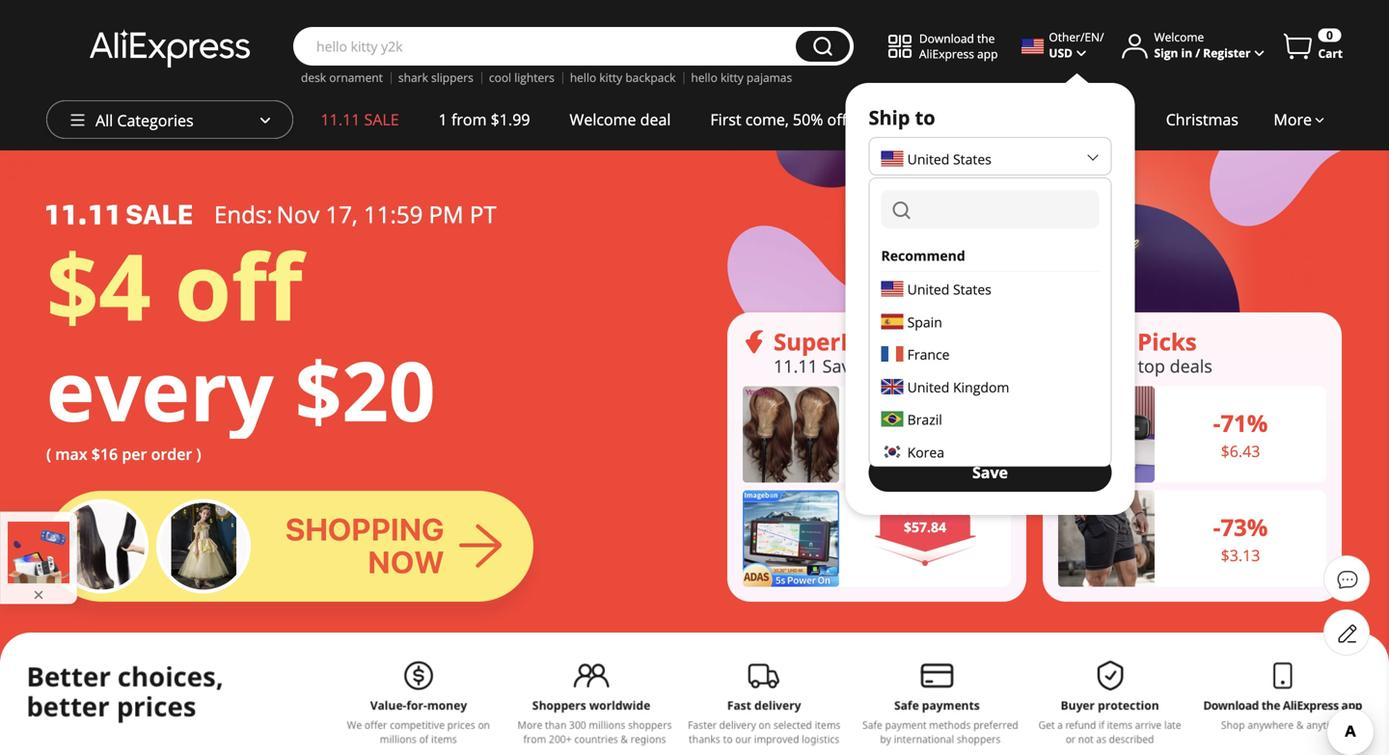 Task type: vqa. For each thing, say whether or not it's contained in the screenshot.
USD ( US Dollar )
no



Task type: locate. For each thing, give the bounding box(es) containing it.
recommend
[[881, 246, 965, 265]]

2 horizontal spatial 11.11
[[1089, 354, 1134, 378]]

0 vertical spatial states
[[953, 150, 992, 168]]

alabama up language
[[881, 241, 937, 259]]

sign in / register
[[1154, 45, 1251, 61]]

1 hello from the left
[[570, 69, 596, 85]]

superdeals
[[774, 326, 904, 357]]

states down 'recommend'
[[953, 280, 992, 298]]

1 vertical spatial alabama
[[881, 241, 937, 259]]

1 horizontal spatial welcome
[[1154, 29, 1204, 45]]

hello kitty backpack link
[[570, 69, 676, 85]]

None button
[[796, 31, 850, 62]]

united states down to
[[907, 150, 992, 168]]

0 vertical spatial -
[[1213, 407, 1221, 439]]

1 vertical spatial (
[[46, 444, 51, 465]]

3 united from the top
[[907, 378, 950, 396]]

hello down hello kitty y2k text field
[[570, 69, 596, 85]]

cool
[[489, 69, 511, 85]]

0 vertical spatial alabama
[[881, 194, 937, 213]]

( left max
[[46, 444, 51, 465]]

hello up first
[[691, 69, 718, 85]]

united up spain
[[907, 280, 950, 298]]

currency
[[869, 367, 956, 393]]

nov
[[277, 199, 320, 230]]

united
[[907, 150, 950, 168], [907, 280, 950, 298], [907, 378, 950, 396]]

united down france at the top right
[[907, 378, 950, 396]]

desk ornament
[[301, 69, 383, 85]]

every $20 ( max $16 per order )
[[46, 334, 435, 465]]

0 vertical spatial (
[[910, 410, 914, 429]]

2 states from the top
[[953, 280, 992, 298]]

ship
[[869, 104, 910, 131]]

ends:
[[214, 199, 273, 230]]

2 kitty from the left
[[721, 69, 744, 85]]

$16
[[91, 444, 118, 465]]

1 vertical spatial united states
[[907, 280, 992, 298]]

0 horizontal spatial 11.11
[[321, 109, 360, 130]]

hello
[[570, 69, 596, 85], [691, 69, 718, 85]]

11.11 for 11.11 sale
[[321, 109, 360, 130]]

2 - from the top
[[1213, 512, 1221, 543]]

welcome deal
[[570, 109, 671, 130]]

top picks 11.11 top deals
[[1089, 326, 1213, 378]]

$34.22 link
[[743, 386, 1011, 483]]

)
[[951, 410, 955, 429], [196, 444, 201, 465]]

from
[[451, 109, 487, 130]]

1 alabama from the top
[[881, 194, 937, 213]]

0 horizontal spatial hello
[[570, 69, 596, 85]]

2 hello from the left
[[691, 69, 718, 85]]

aliexpress
[[919, 46, 974, 62]]

1 horizontal spatial 11.11
[[774, 354, 818, 378]]

0 vertical spatial off
[[827, 109, 847, 130]]

hello kitty pajamas link
[[691, 69, 792, 85]]

1 states from the top
[[953, 150, 992, 168]]

0 horizontal spatial (
[[46, 444, 51, 465]]

1 horizontal spatial off
[[827, 109, 847, 130]]

hello for hello kitty pajamas
[[691, 69, 718, 85]]

11.11
[[321, 109, 360, 130], [774, 354, 818, 378], [1089, 354, 1134, 378]]

None field
[[881, 190, 1099, 229]]

welcome
[[1154, 29, 1204, 45], [570, 109, 636, 130]]

50%
[[793, 109, 823, 130]]

in
[[1181, 45, 1192, 61]]

11.11 for 11.11 save big
[[774, 354, 818, 378]]

desk ornament link
[[301, 69, 383, 85]]

11.11 left sale
[[321, 109, 360, 130]]

more
[[1274, 109, 1312, 130]]

2 vertical spatial united
[[907, 378, 950, 396]]

0 horizontal spatial welcome
[[570, 109, 636, 130]]

0 horizontal spatial /
[[1100, 29, 1104, 45]]

1 - from the top
[[1213, 407, 1221, 439]]

kitty
[[599, 69, 622, 85], [721, 69, 744, 85]]

states
[[953, 150, 992, 168], [953, 280, 992, 298]]

united states up spain
[[907, 280, 992, 298]]

1 horizontal spatial save
[[972, 462, 1008, 483]]

0 vertical spatial united
[[907, 150, 950, 168]]

1 horizontal spatial kitty
[[721, 69, 744, 85]]

pm
[[429, 199, 464, 230]]

0 horizontal spatial )
[[196, 444, 201, 465]]

17,
[[326, 199, 358, 230]]

- inside -73% $3.13
[[1213, 512, 1221, 543]]

1 from $1.99
[[439, 109, 530, 130]]

welcome down hello kitty backpack link
[[570, 109, 636, 130]]

( right eur
[[910, 410, 914, 429]]

off
[[827, 109, 847, 130], [175, 223, 302, 348]]

) right order
[[196, 444, 201, 465]]

0 horizontal spatial off
[[175, 223, 302, 348]]

/ right in
[[1195, 45, 1200, 61]]

choice link
[[867, 100, 955, 139]]

$57.84
[[904, 518, 946, 536]]

shark slippers link
[[398, 69, 474, 85]]

2 united states from the top
[[907, 280, 992, 298]]

) inside every $20 ( max $16 per order )
[[196, 444, 201, 465]]

1 vertical spatial united
[[907, 280, 950, 298]]

(
[[910, 410, 914, 429], [46, 444, 51, 465]]

united down to
[[907, 150, 950, 168]]

shark slippers
[[398, 69, 474, 85]]

1 horizontal spatial (
[[910, 410, 914, 429]]

1 vertical spatial )
[[196, 444, 201, 465]]

) right euro
[[951, 410, 955, 429]]

hello kitty pajamas
[[691, 69, 792, 85]]

states down the choice link at the right of the page
[[953, 150, 992, 168]]

11.11 left big
[[774, 354, 818, 378]]

product image image
[[743, 386, 839, 483], [1058, 386, 1155, 483], [743, 490, 839, 587], [1058, 490, 1155, 587]]

0 horizontal spatial kitty
[[599, 69, 622, 85]]

0 vertical spatial save
[[823, 354, 860, 378]]

kitty for backpack
[[599, 69, 622, 85]]

first come, 50% off
[[710, 109, 847, 130]]

shark
[[398, 69, 428, 85]]

0 vertical spatial united states
[[907, 150, 992, 168]]

1 vertical spatial states
[[953, 280, 992, 298]]

alabama
[[881, 194, 937, 213], [881, 241, 937, 259]]

hello kitty y2k text field
[[307, 37, 786, 56]]

-
[[1213, 407, 1221, 439], [1213, 512, 1221, 543]]

per
[[122, 444, 147, 465]]

save
[[823, 354, 860, 378], [972, 462, 1008, 483]]

welcome up christmas
[[1154, 29, 1204, 45]]

cool lighters
[[489, 69, 555, 85]]

- for 71%
[[1213, 407, 1221, 439]]

0 horizontal spatial save
[[823, 354, 860, 378]]

1 vertical spatial -
[[1213, 512, 1221, 543]]

0 vertical spatial welcome
[[1154, 29, 1204, 45]]

kitty left backpack
[[599, 69, 622, 85]]

welcome for welcome deal
[[570, 109, 636, 130]]

11.11 left top
[[1089, 354, 1134, 378]]

kitty left pajamas
[[721, 69, 744, 85]]

alabama up 'recommend'
[[881, 194, 937, 213]]

slippers
[[431, 69, 474, 85]]

welcome for welcome
[[1154, 29, 1204, 45]]

kitty for pajamas
[[721, 69, 744, 85]]

1 kitty from the left
[[599, 69, 622, 85]]

/ right other/
[[1100, 29, 1104, 45]]

- inside -71% $6.43
[[1213, 407, 1221, 439]]

0 cart
[[1318, 27, 1343, 61]]

/
[[1100, 29, 1104, 45], [1195, 45, 1200, 61]]

11:59
[[364, 199, 423, 230]]

1 vertical spatial welcome
[[570, 109, 636, 130]]

1 horizontal spatial /
[[1195, 45, 1200, 61]]

73%
[[1221, 512, 1268, 543]]

1 horizontal spatial )
[[951, 410, 955, 429]]

1 horizontal spatial hello
[[691, 69, 718, 85]]

1 united states from the top
[[907, 150, 992, 168]]



Task type: describe. For each thing, give the bounding box(es) containing it.
$20
[[295, 334, 435, 446]]

lighters
[[514, 69, 555, 85]]

ends: nov 17, 11:59 pm pt
[[214, 199, 496, 230]]

download the aliexpress app
[[919, 30, 998, 62]]

1
[[439, 109, 447, 130]]

close image
[[31, 587, 46, 603]]

max
[[55, 444, 87, 465]]

1 from $1.99 link
[[419, 100, 550, 139]]

-71% $6.43
[[1213, 407, 1268, 462]]

pt
[[470, 199, 496, 230]]

kingdom
[[953, 378, 1009, 396]]

$3.13
[[1221, 545, 1260, 566]]

cart
[[1318, 45, 1343, 61]]

deals
[[1170, 354, 1213, 378]]

order
[[151, 444, 192, 465]]

icon image
[[743, 330, 766, 353]]

pop picture image
[[8, 522, 69, 584]]

$4
[[46, 223, 151, 348]]

top
[[1138, 354, 1165, 378]]

every
[[46, 334, 274, 446]]

welcome deal link
[[550, 100, 691, 139]]

hello for hello kitty backpack
[[570, 69, 596, 85]]

en
[[1085, 29, 1100, 45]]

top
[[1089, 326, 1132, 357]]

$1.99
[[491, 109, 530, 130]]

sign
[[1154, 45, 1178, 61]]

christmas
[[1166, 109, 1239, 130]]

register
[[1203, 45, 1251, 61]]

backpack
[[625, 69, 676, 85]]

2 alabama from the top
[[881, 241, 937, 259]]

1 vertical spatial off
[[175, 223, 302, 348]]

$34.22
[[904, 414, 946, 432]]

usd
[[1049, 45, 1073, 61]]

11.11 sale link
[[301, 100, 419, 139]]

ship to
[[869, 104, 935, 131]]

to
[[915, 104, 935, 131]]

eur ( euro )
[[881, 410, 955, 429]]

$6.43
[[1221, 441, 1260, 462]]

11.11 inside top picks 11.11 top deals
[[1089, 354, 1134, 378]]

spain
[[907, 313, 942, 331]]

hello kitty backpack
[[570, 69, 676, 85]]

-73% $3.13
[[1213, 512, 1268, 566]]

euro
[[918, 410, 947, 429]]

0
[[1326, 27, 1333, 43]]

cool lighters link
[[489, 69, 555, 85]]

first
[[710, 109, 741, 130]]

categories
[[117, 110, 194, 131]]

other/ en /
[[1049, 29, 1104, 45]]

the
[[977, 30, 995, 46]]

english
[[881, 326, 926, 344]]

app
[[977, 46, 998, 62]]

1 vertical spatial save
[[972, 462, 1008, 483]]

desk
[[301, 69, 326, 85]]

brazil
[[907, 410, 942, 429]]

language
[[869, 282, 961, 308]]

picks
[[1138, 326, 1197, 357]]

all categories
[[96, 110, 194, 131]]

( inside every $20 ( max $16 per order )
[[46, 444, 51, 465]]

2 united from the top
[[907, 280, 950, 298]]

france
[[907, 345, 950, 363]]

/ for in
[[1195, 45, 1200, 61]]

choice
[[887, 109, 935, 130]]

1 united from the top
[[907, 150, 950, 168]]

0 vertical spatial )
[[951, 410, 955, 429]]

$57.84 link
[[743, 490, 1011, 587]]

all
[[96, 110, 113, 131]]

deal
[[640, 109, 671, 130]]

$4 off
[[46, 223, 302, 348]]

pajamas
[[747, 69, 792, 85]]

- for 73%
[[1213, 512, 1221, 543]]

/ for en
[[1100, 29, 1104, 45]]

ornament
[[329, 69, 383, 85]]

big
[[865, 354, 889, 378]]

first come, 50% off link
[[691, 100, 867, 139]]

71%
[[1221, 407, 1268, 439]]

sale
[[364, 109, 399, 130]]

other/
[[1049, 29, 1085, 45]]

11.11 save big
[[774, 354, 889, 378]]

11.11 sale
[[321, 109, 399, 130]]

korea
[[907, 443, 944, 461]]

download
[[919, 30, 974, 46]]

eur
[[881, 410, 907, 429]]

united kingdom
[[907, 378, 1009, 396]]

christmas link
[[1146, 100, 1258, 139]]



